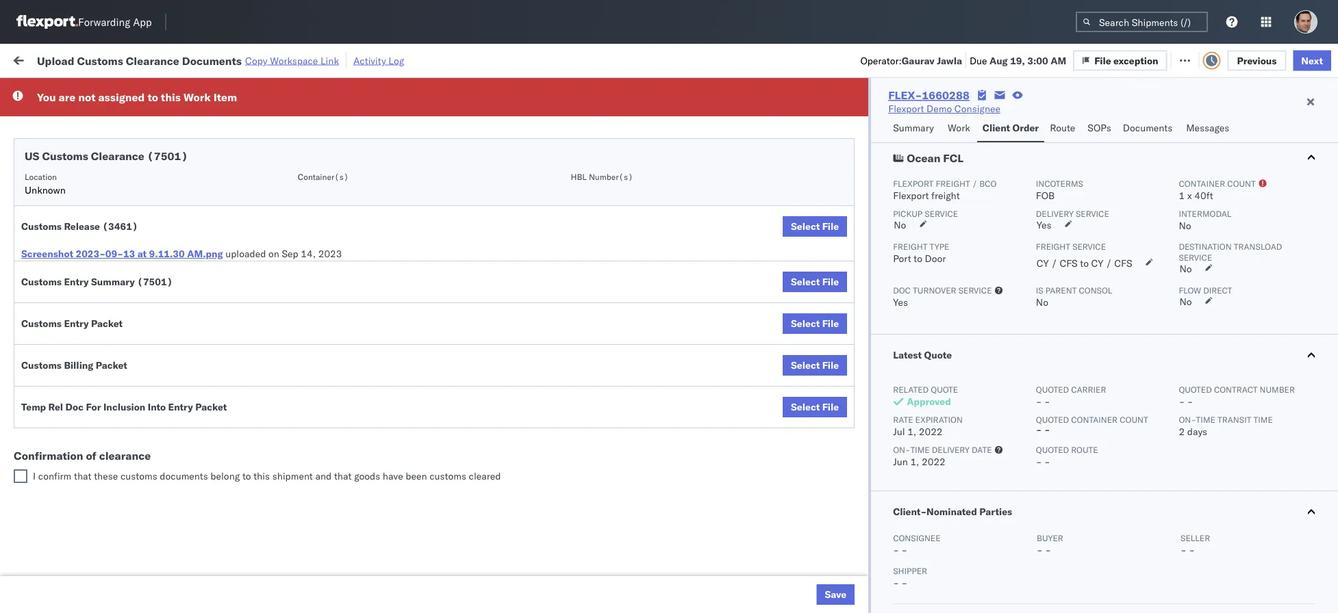 Task type: locate. For each thing, give the bounding box(es) containing it.
flex-1977428 for confirm pickup from los angeles, ca
[[817, 317, 888, 329]]

mbltest1234
[[1010, 106, 1075, 118]]

2 2:59 from the top
[[238, 468, 259, 480]]

schedule delivery appointment for 10:30 pm est, feb 21, 2023
[[31, 256, 168, 268]]

3 1977428 from the top
[[846, 317, 888, 329]]

2 confirm pickup from los angeles, ca button from the top
[[31, 316, 195, 331]]

3 schedule delivery appointment link from the top
[[31, 256, 168, 269]]

1 select file from the top
[[791, 220, 839, 232]]

pm for schedule pickup from los angeles international airport link in the left top of the page
[[261, 137, 276, 149]]

from down 'customs entry summary (7501)'
[[101, 317, 121, 329]]

12:00 pm est, feb 25, 2023
[[238, 378, 367, 390]]

file for customs entry summary (7501)
[[822, 276, 839, 288]]

location unknown
[[25, 172, 66, 196]]

2 schedule from the top
[[31, 129, 72, 141]]

1 ocean lcl from the top
[[453, 106, 501, 118]]

2001714
[[846, 137, 888, 149], [846, 167, 888, 179]]

schedule pickup from los angeles, ca link down clearance
[[31, 467, 200, 480]]

0 vertical spatial c/o
[[785, 558, 801, 570]]

upload inside 'button'
[[31, 377, 63, 389]]

confirm pickup from los angeles, ca link
[[31, 286, 195, 300], [31, 316, 195, 330]]

work inside work button
[[948, 122, 970, 134]]

flex-1911466 down flex-1919147
[[817, 438, 888, 450]]

(7501) down angeles
[[147, 149, 188, 163]]

client inside button
[[550, 112, 572, 122]]

est, for the confirm delivery link
[[279, 348, 300, 360]]

2 horizontal spatial work
[[948, 122, 970, 134]]

upload up rel at bottom left
[[31, 377, 63, 389]]

1977428 for schedule pickup from los angeles, ca
[[846, 227, 888, 239]]

1 vertical spatial confirm pickup from los angeles, ca link
[[31, 316, 195, 330]]

187
[[320, 53, 338, 65]]

0 vertical spatial karl lagerfeld international b.v c/o bleckmann
[[646, 558, 852, 570]]

freight
[[936, 178, 970, 189], [931, 190, 960, 202]]

flex-2001714
[[817, 137, 888, 149], [817, 167, 888, 179]]

los down inclusion
[[129, 437, 144, 449]]

documents inside button
[[152, 196, 202, 208]]

on- inside on-time transit time 2 days
[[1179, 415, 1196, 425]]

air for 1:44 pm est, mar 3, 2023
[[453, 558, 466, 570]]

0 vertical spatial ocean fcl
[[907, 151, 963, 165]]

customs entry packet
[[21, 318, 123, 330]]

9.11.30
[[149, 248, 185, 260]]

1 c/o from the top
[[785, 558, 801, 570]]

2 select file from the top
[[791, 276, 839, 288]]

0 horizontal spatial time
[[910, 445, 930, 455]]

resize handle column header for deadline
[[378, 106, 394, 614]]

1 flex-1977428 from the top
[[817, 227, 888, 239]]

1 horizontal spatial bookings
[[646, 348, 686, 360]]

0 vertical spatial flexport
[[888, 103, 924, 115]]

2 lcl from the top
[[484, 257, 501, 269]]

clearance for upload customs clearance documents copy workspace link
[[126, 54, 179, 67]]

feb left 21,
[[307, 257, 324, 269]]

2 vertical spatial schedule pickup from los angeles, ca button
[[31, 467, 200, 482]]

ocean fcl
[[907, 151, 963, 165], [453, 348, 501, 360], [453, 468, 501, 480]]

3:00 right 19,
[[1027, 54, 1048, 66]]

of right proof at the left bottom of the page
[[91, 377, 100, 389]]

los left angeles
[[129, 129, 144, 141]]

1 cy from the left
[[1037, 257, 1049, 269]]

confirm for flex-1977428
[[31, 317, 66, 329]]

1 vertical spatial b.v
[[767, 589, 783, 601]]

0 vertical spatial 2150210
[[846, 197, 888, 209]]

4 schedule pickup from los angeles, ca from the top
[[31, 467, 200, 479]]

of up these
[[86, 449, 96, 463]]

air
[[453, 137, 466, 149], [453, 197, 466, 209], [453, 378, 466, 390], [453, 558, 466, 570]]

2097290 left shipper - - at the bottom right of page
[[846, 589, 888, 601]]

2 flex-1977428 from the top
[[817, 257, 888, 269]]

0 horizontal spatial on-
[[893, 445, 910, 455]]

integration for 3:30 pm est, feb 17, 2023
[[646, 137, 693, 149]]

0 vertical spatial documents
[[182, 54, 242, 67]]

location
[[25, 172, 57, 182]]

quoted inside 'quoted container count - -'
[[1036, 415, 1069, 425]]

yes
[[1037, 219, 1052, 231], [893, 297, 908, 308]]

1 vertical spatial 17,
[[320, 137, 335, 149]]

0 horizontal spatial doc
[[65, 401, 84, 413]]

0 vertical spatial flex-2150210
[[817, 197, 888, 209]]

no down pickup service
[[894, 219, 906, 231]]

/ down service
[[1106, 257, 1112, 269]]

0 vertical spatial 1977428
[[846, 227, 888, 239]]

container inside button
[[913, 106, 950, 117]]

0 vertical spatial summary
[[893, 122, 934, 134]]

client order button
[[977, 116, 1044, 142]]

1 vertical spatial (7501)
[[137, 276, 173, 288]]

0 vertical spatial 17,
[[321, 106, 336, 118]]

5 select file button from the top
[[783, 397, 847, 418]]

quoted inside quoted carrier - -
[[1036, 385, 1069, 395]]

1, right jul
[[907, 426, 916, 438]]

0 vertical spatial at
[[278, 53, 286, 65]]

for
[[86, 401, 101, 413]]

latest quote
[[893, 349, 952, 361]]

at left risk
[[278, 53, 286, 65]]

name
[[574, 112, 596, 122]]

1 flex-2001714 from the top
[[817, 137, 888, 149]]

from inside "schedule pickup from los angeles international airport"
[[107, 129, 127, 141]]

1 otter from the left
[[550, 106, 572, 118]]

1 vertical spatial karl lagerfeld international b.v c/o bleckmann
[[646, 589, 852, 601]]

1:44 pm est, mar 3, 2023
[[238, 558, 357, 570]]

0 vertical spatial of
[[91, 377, 100, 389]]

1911466 left client-
[[846, 498, 888, 510]]

2150210
[[846, 197, 888, 209], [846, 378, 888, 390]]

quoted for quoted route - -
[[1036, 445, 1069, 455]]

confirm for flex-1911408
[[31, 287, 66, 299]]

los down 'customs entry summary (7501)'
[[124, 317, 139, 329]]

delivery
[[74, 106, 110, 118], [74, 166, 110, 178], [1036, 209, 1074, 219], [74, 256, 110, 268], [69, 347, 104, 359], [102, 377, 137, 389], [74, 558, 110, 570]]

1 flex-1911466 from the top
[[817, 438, 888, 450]]

1 2150210 from the top
[[846, 197, 888, 209]]

upload up by:
[[37, 54, 74, 67]]

confirm pickup from los angeles, ca link for flex-1911408
[[31, 286, 195, 300]]

snoozed
[[283, 85, 315, 95]]

on- up jun
[[893, 445, 910, 455]]

4 select file button from the top
[[783, 355, 847, 376]]

1 vertical spatial bleckmann
[[804, 589, 852, 601]]

0 vertical spatial 2001714
[[846, 137, 888, 149]]

customs inside upload customs clearance documents link
[[65, 196, 104, 208]]

1 vertical spatial 2001714
[[846, 167, 888, 179]]

time right transit
[[1254, 415, 1273, 425]]

0 vertical spatial 017482927423
[[1010, 197, 1081, 209]]

0 vertical spatial flex-2097290
[[817, 558, 888, 570]]

1 schedule pickup from los angeles, ca button from the top
[[31, 226, 200, 241]]

2 2001714 from the top
[[846, 167, 888, 179]]

2 vertical spatial work
[[948, 122, 970, 134]]

1 vertical spatial yes
[[893, 297, 908, 308]]

entry for packet
[[64, 318, 89, 330]]

1 schedule delivery appointment link from the top
[[31, 105, 168, 119]]

0 vertical spatial flex-1911408
[[817, 287, 888, 299]]

intermodal no
[[1179, 209, 1231, 232]]

buyer
[[1037, 533, 1063, 543]]

1 vertical spatial flexport
[[893, 178, 934, 189]]

feb for "schedule delivery appointment" link corresponding to 10:30
[[307, 257, 324, 269]]

1 horizontal spatial :
[[315, 85, 318, 95]]

work right import
[[149, 53, 173, 65]]

bicu1234565, down "expiration"
[[913, 438, 981, 450]]

international inside "schedule pickup from los angeles international airport"
[[31, 143, 87, 155]]

017482927423 for 12:00 pm est, feb 25, 2023
[[1010, 378, 1081, 390]]

1 horizontal spatial count
[[1227, 178, 1256, 189]]

latest
[[893, 349, 922, 361]]

0 vertical spatial confirm
[[31, 287, 66, 299]]

container for container numbers
[[913, 106, 950, 117]]

3 select from the top
[[791, 318, 820, 330]]

est, down the deadline "button" on the left top of the page
[[278, 137, 299, 149]]

pm
[[261, 137, 276, 149], [261, 167, 276, 179], [261, 197, 276, 209], [267, 257, 282, 269], [267, 378, 282, 390], [261, 558, 276, 570]]

flex
[[795, 112, 810, 122]]

upload down location
[[31, 196, 63, 208]]

25, for 12:00 pm est, feb 25, 2023
[[326, 378, 341, 390]]

2 bookings from the left
[[646, 348, 686, 360]]

1 bookings from the left
[[550, 348, 590, 360]]

0 vertical spatial entry
[[64, 276, 89, 288]]

packet up upload proof of delivery
[[96, 360, 127, 371]]

unknown
[[25, 184, 66, 196]]

0 vertical spatial 2022
[[919, 426, 943, 438]]

select file for customs release (3461)
[[791, 220, 839, 232]]

017482927423 down the incoterms on the right top of the page
[[1010, 197, 1081, 209]]

0 vertical spatial upload
[[37, 54, 74, 67]]

5 select file from the top
[[791, 401, 839, 413]]

2 honeywell from the left
[[646, 257, 691, 269]]

1 vertical spatial this
[[253, 470, 270, 482]]

summary down 09-
[[91, 276, 135, 288]]

am for 2:59 am est, mar 3, 2023
[[261, 468, 277, 480]]

0 vertical spatial schedule pickup from los angeles, ca button
[[31, 226, 200, 241]]

cy up is
[[1037, 257, 1049, 269]]

schedule delivery appointment button for 2:59 am est, feb 17, 2023
[[31, 105, 168, 120]]

10:30
[[238, 257, 265, 269]]

1 vertical spatial documents
[[1123, 122, 1172, 134]]

quoted inside quoted route - -
[[1036, 445, 1069, 455]]

entry for summary
[[64, 276, 89, 288]]

2 confirm pickup from los angeles, ca link from the top
[[31, 316, 195, 330]]

maeu1234567 down 'doc turnover service'
[[913, 317, 983, 329]]

1 confirm pickup from los angeles, ca button from the top
[[31, 286, 195, 301]]

1 bicu1234565, from the top
[[913, 438, 981, 450]]

flex-1919147
[[817, 408, 888, 420]]

workspace
[[270, 54, 318, 66]]

est, for upload proof of delivery link
[[284, 378, 305, 390]]

2 confirm from the top
[[31, 317, 66, 329]]

3 resize handle column header from the left
[[430, 106, 446, 614]]

doc right rel at bottom left
[[65, 401, 84, 413]]

documents up screenshot 2023-09-13 at 9.11.30 am.png uploaded on sep 14, 2023
[[152, 196, 202, 208]]

on left sep
[[268, 248, 279, 260]]

-
[[616, 106, 622, 118], [755, 137, 761, 149], [659, 197, 665, 209], [755, 197, 761, 209], [597, 257, 603, 269], [694, 257, 700, 269], [659, 378, 665, 390], [755, 378, 761, 390], [1036, 396, 1042, 408], [1044, 396, 1050, 408], [1179, 396, 1185, 408], [1187, 396, 1193, 408], [1036, 424, 1042, 436], [1044, 424, 1050, 436], [1036, 456, 1042, 468], [1044, 456, 1050, 468], [1010, 498, 1016, 510], [1016, 498, 1022, 510], [893, 544, 899, 556], [901, 544, 907, 556], [1037, 544, 1043, 556], [1045, 544, 1051, 556], [1181, 544, 1187, 556], [1189, 544, 1195, 556], [893, 577, 899, 589], [901, 577, 907, 589]]

0 horizontal spatial honeywell
[[550, 257, 595, 269]]

1 vertical spatial mawb1234
[[1010, 167, 1063, 179]]

1 vertical spatial ocean lcl
[[453, 257, 501, 269]]

freight inside freight type port to door
[[893, 241, 927, 252]]

1 confirm pickup from los angeles, ca link from the top
[[31, 286, 195, 300]]

pm for upload proof of delivery link
[[267, 378, 282, 390]]

maeu1234567
[[913, 227, 983, 239], [913, 257, 983, 269], [913, 317, 983, 329]]

: up 2:59 am est, feb 17, 2023
[[315, 85, 318, 95]]

0 horizontal spatial cy
[[1037, 257, 1049, 269]]

flexport. image
[[16, 15, 78, 29]]

select file for customs entry summary (7501)
[[791, 276, 839, 288]]

on right link on the left top of page
[[341, 53, 352, 65]]

Search Shipments (/) text field
[[1076, 12, 1208, 32]]

3 flex-1977428 from the top
[[817, 317, 888, 329]]

8 schedule from the top
[[31, 467, 72, 479]]

resize handle column header for mbl/mawb numbers
[[1172, 106, 1189, 614]]

no inside is parent consol no
[[1036, 297, 1048, 308]]

1 horizontal spatial numbers
[[1060, 112, 1094, 122]]

client inside button
[[983, 122, 1010, 134]]

2 select file button from the top
[[783, 272, 847, 292]]

pickup down upload proof of delivery 'button'
[[74, 407, 104, 419]]

to
[[148, 90, 158, 104], [914, 253, 922, 265], [1080, 257, 1089, 269], [242, 470, 251, 482]]

fcl for bicu1234565, demu1232567
[[484, 468, 501, 480]]

angeles
[[147, 129, 182, 141]]

3 flex-1911466 from the top
[[817, 498, 888, 510]]

2 3:30 from the top
[[238, 167, 259, 179]]

1 vertical spatial clearance
[[91, 149, 144, 163]]

client for client order
[[983, 122, 1010, 134]]

2 select from the top
[[791, 276, 820, 288]]

2
[[1179, 426, 1185, 438]]

select for temp rel doc for inclusion into entry packet
[[791, 401, 820, 413]]

2023 for upload customs clearance documents link
[[338, 197, 361, 209]]

1 horizontal spatial that
[[334, 470, 352, 482]]

schedule pickup from los angeles, ca link for maeu1234567 schedule pickup from los angeles, ca button
[[31, 226, 200, 239]]

yes down 'doc turnover service'
[[893, 297, 908, 308]]

feb down snoozed : no
[[302, 106, 319, 118]]

1 flex-1911408 from the top
[[817, 287, 888, 299]]

quoted left route
[[1036, 445, 1069, 455]]

flex-2001714 down flex id button
[[817, 137, 888, 149]]

1 freight from the left
[[893, 241, 927, 252]]

proof
[[65, 377, 88, 389]]

2 1911466 from the top
[[846, 468, 888, 480]]

mbl/mawb
[[1010, 112, 1058, 122]]

1 vertical spatial confirm
[[31, 317, 66, 329]]

9 resize handle column header from the left
[[1172, 106, 1189, 614]]

1 lcl from the top
[[484, 106, 501, 118]]

2 horizontal spatial /
[[1106, 257, 1112, 269]]

17, up the 20,
[[320, 167, 335, 179]]

2023 for "schedule delivery appointment" link corresponding to 10:30
[[344, 257, 367, 269]]

2 resize handle column header from the left
[[378, 106, 394, 614]]

3:00 up the 12:00
[[238, 348, 259, 360]]

customs down clearance
[[120, 470, 157, 482]]

at right '13'
[[137, 248, 147, 260]]

2150210 left pickup service
[[846, 197, 888, 209]]

schedule pickup from los angeles, ca link down upload proof of delivery 'button'
[[31, 406, 200, 420]]

1 horizontal spatial doc
[[893, 285, 911, 295]]

3:30 pm est, feb 17, 2023 up 3:00 pm est, feb 20, 2023
[[238, 167, 361, 179]]

mar right 1:44
[[301, 558, 319, 570]]

4 schedule delivery appointment from the top
[[31, 558, 168, 570]]

6 schedule from the top
[[31, 407, 72, 419]]

clearance for us customs clearance (7501)
[[91, 149, 144, 163]]

activity log button
[[353, 52, 404, 69]]

1 vertical spatial 1911408
[[846, 348, 888, 360]]

1 horizontal spatial on-
[[1179, 415, 1196, 425]]

service up service
[[1076, 209, 1109, 219]]

0 vertical spatial 3,
[[323, 468, 331, 480]]

1 vertical spatial maeu1234567
[[913, 257, 983, 269]]

flex-2150210 for 3:00 pm est, feb 20, 2023
[[817, 197, 888, 209]]

otter for otter products - test account
[[550, 106, 572, 118]]

products,
[[671, 106, 713, 118]]

0 horizontal spatial freight
[[893, 241, 927, 252]]

quoted for quoted carrier - -
[[1036, 385, 1069, 395]]

2 horizontal spatial time
[[1254, 415, 1273, 425]]

2 flex-1911408 from the top
[[817, 348, 888, 360]]

count
[[1227, 178, 1256, 189], [1120, 415, 1148, 425]]

resize handle column header for flex id
[[890, 106, 907, 614]]

2 2150210 from the top
[[846, 378, 888, 390]]

1911466 left jun
[[846, 468, 888, 480]]

temp rel doc for inclusion into entry packet
[[21, 401, 227, 413]]

karl lagerfeld international b.v c/o bleckmann
[[646, 558, 852, 570], [646, 589, 852, 601]]

mode button
[[446, 109, 529, 123]]

entry down '2023-'
[[64, 276, 89, 288]]

1 vertical spatial container
[[1179, 178, 1225, 189]]

schedule pickup from los angeles, ca for maeu1234567 schedule pickup from los angeles, ca button
[[31, 226, 200, 238]]

fcl
[[943, 151, 963, 165], [484, 348, 501, 360], [484, 468, 501, 480]]

screenshot
[[21, 248, 73, 260]]

0 vertical spatial flxt00001977428a
[[1010, 227, 1104, 239]]

flex-1911408 button
[[795, 284, 890, 303], [795, 284, 890, 303], [795, 344, 890, 363], [795, 344, 890, 363]]

1 air from the top
[[453, 137, 466, 149]]

2 cy from the left
[[1091, 257, 1103, 269]]

next
[[1301, 54, 1323, 66]]

by:
[[50, 84, 63, 96]]

1 select file button from the top
[[783, 216, 847, 237]]

numbers inside container numbers
[[913, 117, 947, 128]]

filtered
[[14, 84, 47, 96]]

est, down 3:00 am est, feb 25, 2023
[[284, 378, 305, 390]]

1 schedule delivery appointment button from the top
[[31, 105, 168, 120]]

1911466 down 1919147
[[846, 438, 888, 450]]

freight up the cy / cfs to cy / cfs
[[1036, 241, 1070, 252]]

los inside "schedule pickup from los angeles international airport"
[[129, 129, 144, 141]]

feb for the confirm delivery link
[[302, 348, 319, 360]]

1 horizontal spatial freight
[[1036, 241, 1070, 252]]

0 horizontal spatial client
[[550, 112, 572, 122]]

schedule
[[31, 106, 72, 118], [31, 129, 72, 141], [31, 166, 72, 178], [31, 226, 72, 238], [31, 256, 72, 268], [31, 407, 72, 419], [31, 437, 72, 449], [31, 467, 72, 479], [31, 558, 72, 570]]

time up days
[[1196, 415, 1215, 425]]

0 vertical spatial doc
[[893, 285, 911, 295]]

door
[[925, 253, 946, 265]]

integration for 12:00 pm est, feb 25, 2023
[[646, 378, 693, 390]]

consignee button
[[639, 109, 774, 123]]

1 vertical spatial count
[[1120, 415, 1148, 425]]

2 confirm pickup from los angeles, ca from the top
[[31, 317, 195, 329]]

count right container
[[1120, 415, 1148, 425]]

to inside freight type port to door
[[914, 253, 922, 265]]

resize handle column header
[[213, 106, 230, 614], [378, 106, 394, 614], [430, 106, 446, 614], [526, 106, 543, 614], [623, 106, 639, 614], [771, 106, 788, 614], [890, 106, 907, 614], [987, 106, 1003, 614], [1172, 106, 1189, 614], [1269, 106, 1285, 614], [1313, 106, 1330, 614]]

documents inside 'button'
[[1123, 122, 1172, 134]]

service down the destination
[[1179, 252, 1212, 263]]

date
[[972, 445, 992, 455]]

schedule delivery appointment link for 10:30
[[31, 256, 168, 269]]

customs down confirm delivery
[[21, 360, 62, 371]]

upload inside button
[[31, 196, 63, 208]]

2 freight from the left
[[1036, 241, 1070, 252]]

0 vertical spatial 2097290
[[846, 558, 888, 570]]

2 air from the top
[[453, 197, 466, 209]]

bicu1234565, down jun 1, 2022
[[913, 498, 981, 510]]

confirm pickup from los angeles, ca button down 'customs entry summary (7501)'
[[31, 316, 195, 331]]

flex-2150210
[[817, 197, 888, 209], [817, 378, 888, 390]]

ca
[[187, 226, 200, 238], [182, 287, 195, 299], [182, 317, 195, 329], [187, 407, 200, 419], [187, 437, 200, 449], [187, 467, 200, 479]]

confirmation
[[14, 449, 83, 463]]

0 vertical spatial fcl
[[943, 151, 963, 165]]

incoterms fob
[[1036, 178, 1083, 202]]

25, for 3:00 am est, feb 25, 2023
[[321, 348, 336, 360]]

forwarding
[[78, 15, 130, 28]]

incoterms
[[1036, 178, 1083, 189]]

flexport inside 'link'
[[888, 103, 924, 115]]

0 horizontal spatial cfs
[[1060, 257, 1078, 269]]

direct
[[1203, 285, 1232, 295]]

confirm pickup from los angeles, ca link down 'customs entry summary (7501)'
[[31, 316, 195, 330]]

0 horizontal spatial this
[[161, 90, 181, 104]]

1 vertical spatial 017482927423
[[1010, 378, 1081, 390]]

consignee inside 'link'
[[954, 103, 1000, 115]]

1660288
[[922, 88, 970, 102]]

work left item
[[183, 90, 211, 104]]

action
[[1291, 53, 1321, 65]]

2:59 am est, feb 17, 2023
[[238, 106, 362, 118]]

pm right 10:30
[[267, 257, 282, 269]]

to right belong
[[242, 470, 251, 482]]

2 vertical spatial fcl
[[484, 468, 501, 480]]

into
[[148, 401, 166, 413]]

link
[[320, 54, 339, 66]]

4 select from the top
[[791, 360, 820, 371]]

1 vertical spatial upload
[[31, 196, 63, 208]]

est, up 3:00 pm est, feb 20, 2023
[[278, 167, 299, 179]]

mar left goods
[[302, 468, 320, 480]]

customs up location
[[42, 149, 88, 163]]

ocean for honeywell - test account
[[453, 257, 481, 269]]

(7501)
[[147, 149, 188, 163], [137, 276, 173, 288]]

2 vertical spatial clearance
[[106, 196, 150, 208]]

2 karl from the top
[[646, 589, 664, 601]]

schedule pickup from los angeles, ca link for schedule pickup from los angeles, ca button for bicu1234565, demu1232567
[[31, 437, 200, 450]]

017482927423 for 3:00 pm est, feb 20, 2023
[[1010, 197, 1081, 209]]

2023 for schedule pickup from los angeles international airport link in the left top of the page
[[338, 137, 361, 149]]

customs up screenshot
[[21, 220, 62, 232]]

customs
[[77, 54, 123, 67], [42, 149, 88, 163], [65, 196, 104, 208], [21, 220, 62, 232], [21, 276, 62, 288], [21, 318, 62, 330], [21, 360, 62, 371]]

3:00 up uploaded
[[238, 197, 259, 209]]

file exception
[[1105, 53, 1169, 65], [1094, 54, 1158, 66]]

entry up confirm delivery
[[64, 318, 89, 330]]

0 vertical spatial on
[[341, 53, 352, 65]]

from up 09-
[[107, 226, 127, 238]]

/ down freight service
[[1051, 257, 1057, 269]]

1 appointment from the top
[[112, 106, 168, 118]]

3 1911466 from the top
[[846, 498, 888, 510]]

0 horizontal spatial /
[[972, 178, 977, 189]]

schedule pickup from los angeles, ca
[[31, 226, 200, 238], [31, 407, 200, 419], [31, 437, 200, 449], [31, 467, 200, 479]]

confirm pickup from los angeles, ca
[[31, 287, 195, 299], [31, 317, 195, 329]]

schedule pickup from los angeles, ca button down clearance
[[31, 467, 200, 482]]

est, up 12:00 pm est, feb 25, 2023
[[279, 348, 300, 360]]

from down 09-
[[101, 287, 121, 299]]

no inside intermodal no
[[1179, 220, 1191, 232]]

1 maeu1234567 from the top
[[913, 227, 983, 239]]

3, for 1:44 pm est, mar 3, 2023
[[322, 558, 331, 570]]

flex-1977428 button
[[795, 224, 890, 243], [795, 224, 890, 243], [795, 254, 890, 273], [795, 254, 890, 273], [795, 314, 890, 333], [795, 314, 890, 333]]

4 bicu1234565, from the top
[[913, 528, 981, 540]]

upload proof of delivery link
[[31, 376, 137, 390]]

1 vertical spatial 25,
[[326, 378, 341, 390]]

schedule pickup from los angeles, ca button for maeu1234567
[[31, 226, 200, 241]]

None checkbox
[[14, 470, 27, 483]]

6 resize handle column header from the left
[[771, 106, 788, 614]]

1 schedule pickup from los angeles, ca from the top
[[31, 226, 200, 238]]

mar for am
[[302, 468, 320, 480]]

flxt00001977428a down freight service
[[1010, 257, 1104, 269]]

app
[[133, 15, 152, 28]]

1 horizontal spatial container
[[1179, 178, 1225, 189]]

schedule pickup from los angeles, ca up these
[[31, 437, 200, 449]]

yes down fob at right top
[[1037, 219, 1052, 231]]

angeles,
[[147, 226, 185, 238], [141, 287, 179, 299], [141, 317, 179, 329], [147, 407, 185, 419], [147, 437, 185, 449], [147, 467, 185, 479]]

2:59
[[238, 106, 259, 118], [238, 468, 259, 480]]

rate
[[893, 415, 913, 425]]

20,
[[320, 197, 335, 209]]

nyku9743990
[[913, 106, 981, 118]]

2 schedule pickup from los angeles, ca button from the top
[[31, 437, 200, 452]]

flex-2097290 left shipper - - at the bottom right of page
[[817, 589, 888, 601]]

container
[[1071, 415, 1118, 425]]

0 horizontal spatial customs
[[120, 470, 157, 482]]

1 horizontal spatial yes
[[1037, 219, 1052, 231]]

freight for freight type port to door
[[893, 241, 927, 252]]

feb left the 20,
[[301, 197, 318, 209]]

route
[[1071, 445, 1098, 455]]

number(s)
[[589, 172, 633, 182]]

i
[[33, 470, 36, 482]]

0 vertical spatial 1,
[[907, 426, 916, 438]]

2 flex-2001714 from the top
[[817, 167, 888, 179]]

pickup up airport
[[74, 129, 104, 141]]

maeu1234567 for schedule pickup from los angeles, ca
[[913, 227, 983, 239]]

1977428 for confirm pickup from los angeles, ca
[[846, 317, 888, 329]]

/ left bco
[[972, 178, 977, 189]]

2 1911408 from the top
[[846, 348, 888, 360]]

clearance inside button
[[106, 196, 150, 208]]

due
[[970, 54, 987, 66]]

0 vertical spatial b.v
[[767, 558, 783, 570]]

pickup inside "schedule pickup from los angeles international airport"
[[74, 129, 104, 141]]

numbers inside "button"
[[1060, 112, 1094, 122]]

0 vertical spatial maeu1234567
[[913, 227, 983, 239]]

1 vertical spatial packet
[[96, 360, 127, 371]]

1 vertical spatial 2:59
[[238, 468, 259, 480]]

delivery
[[932, 445, 970, 455]]

1 lagerfeld from the top
[[666, 558, 707, 570]]

1 bicu1234565, demu1232567 from the top
[[913, 438, 1053, 450]]

schedule pickup from los angeles, ca link
[[31, 226, 200, 239], [31, 406, 200, 420], [31, 437, 200, 450], [31, 467, 200, 480]]

1 vertical spatial 2022
[[922, 456, 946, 468]]

0 vertical spatial confirm pickup from los angeles, ca button
[[31, 286, 195, 301]]

5 select from the top
[[791, 401, 820, 413]]

ocean fcl for demu1232567
[[453, 348, 501, 360]]

1 vertical spatial summary
[[91, 276, 135, 288]]

service
[[925, 209, 958, 219], [1076, 209, 1109, 219], [1179, 252, 1212, 263], [958, 285, 992, 295]]

0 horizontal spatial numbers
[[913, 117, 947, 128]]

doc down port
[[893, 285, 911, 295]]

pm for "schedule delivery appointment" link corresponding to 10:30
[[267, 257, 282, 269]]

0 vertical spatial confirm pickup from los angeles, ca link
[[31, 286, 195, 300]]

file for customs billing packet
[[822, 360, 839, 371]]

otter left products,
[[646, 106, 669, 118]]

confirm pickup from los angeles, ca down 'customs entry summary (7501)'
[[31, 317, 195, 329]]

delivery for third "schedule delivery appointment" link from the bottom of the page
[[74, 166, 110, 178]]

am for 2:59 am est, feb 17, 2023
[[261, 106, 277, 118]]

file for temp rel doc for inclusion into entry packet
[[822, 401, 839, 413]]

3 schedule pickup from los angeles, ca link from the top
[[31, 437, 200, 450]]

1 resize handle column header from the left
[[213, 106, 230, 614]]

entry right into at the bottom of the page
[[168, 401, 193, 413]]

1 customs from the left
[[120, 470, 157, 482]]

flex-1911466 up save
[[817, 528, 888, 540]]

0 vertical spatial 2:59
[[238, 106, 259, 118]]

otter
[[550, 106, 572, 118], [646, 106, 669, 118]]

select for customs entry packet
[[791, 318, 820, 330]]

1 select from the top
[[791, 220, 820, 232]]

0 vertical spatial container
[[913, 106, 950, 117]]

confirm up confirm delivery
[[31, 317, 66, 329]]

0 vertical spatial mawb1234
[[1010, 137, 1063, 149]]

mbl/mawb numbers
[[1010, 112, 1094, 122]]

ocean fcl button
[[871, 137, 1338, 178]]

0 vertical spatial on-
[[1179, 415, 1196, 425]]

0 horizontal spatial yes
[[893, 297, 908, 308]]

1 2:59 from the top
[[238, 106, 259, 118]]

delivery inside button
[[69, 347, 104, 359]]

0 vertical spatial ocean lcl
[[453, 106, 501, 118]]

bicu1234565, down the delivery
[[913, 468, 981, 480]]

quoted inside quoted contract number - - rate expiration jul 1, 2022
[[1179, 385, 1212, 395]]

2:59 for 2:59 am est, mar 3, 2023
[[238, 468, 259, 480]]

3 schedule delivery appointment button from the top
[[31, 256, 168, 271]]

1 cfs from the left
[[1060, 257, 1078, 269]]



Task type: vqa. For each thing, say whether or not it's contained in the screenshot.
1st the 017482927423 from the top
yes



Task type: describe. For each thing, give the bounding box(es) containing it.
2023-
[[76, 248, 105, 260]]

batch
[[1262, 53, 1289, 65]]

select file button for customs entry packet
[[783, 314, 847, 334]]

freight for freight service
[[1036, 241, 1070, 252]]

0 vertical spatial 3:00
[[1027, 54, 1048, 66]]

1 vertical spatial 1,
[[910, 456, 919, 468]]

pickup down for
[[74, 437, 104, 449]]

1 flex-2097290 from the top
[[817, 558, 888, 570]]

1 mawb1234 from the top
[[1010, 137, 1063, 149]]

on- for on-time delivery date
[[893, 445, 910, 455]]

summary inside button
[[893, 122, 934, 134]]

client name button
[[543, 109, 626, 123]]

work,
[[144, 85, 165, 95]]

flexport for flexport demo consignee
[[888, 103, 924, 115]]

select file for temp rel doc for inclusion into entry packet
[[791, 401, 839, 413]]

otter products, llc
[[646, 106, 732, 118]]

2 schedule delivery appointment from the top
[[31, 166, 168, 178]]

2 c/o from the top
[[785, 589, 801, 601]]

parties
[[979, 506, 1012, 518]]

2 bicu1234565, demu1232567 from the top
[[913, 468, 1053, 480]]

appointment for 1:44 pm est, mar 3, 2023
[[112, 558, 168, 570]]

import
[[115, 53, 146, 65]]

ocean inside button
[[907, 151, 940, 165]]

customs entry summary (7501)
[[21, 276, 173, 288]]

service inside destination transload service
[[1179, 252, 1212, 263]]

status
[[74, 85, 98, 95]]

est, for "schedule delivery appointment" link corresponding to 2:59
[[279, 106, 300, 118]]

upload for proof
[[31, 377, 63, 389]]

carrier
[[1071, 385, 1106, 395]]

13
[[123, 248, 135, 260]]

you
[[37, 90, 56, 104]]

appointment for 2:59 am est, feb 17, 2023
[[112, 106, 168, 118]]

schedule pickup from los angeles international airport button
[[31, 128, 212, 157]]

count inside 'quoted container count - -'
[[1120, 415, 1148, 425]]

1 horizontal spatial /
[[1051, 257, 1057, 269]]

wi
[[1229, 498, 1239, 510]]

work button
[[942, 116, 977, 142]]

2 karl lagerfeld international b.v c/o bleckmann from the top
[[646, 589, 852, 601]]

2 customs from the left
[[429, 470, 466, 482]]

flex-2150210 for 12:00 pm est, feb 25, 2023
[[817, 378, 888, 390]]

confirm pickup from los angeles, ca button for flex-1977428
[[31, 316, 195, 331]]

batch action button
[[1241, 49, 1330, 70]]

to right the for
[[148, 90, 158, 104]]

1 vertical spatial work
[[183, 90, 211, 104]]

container(s)
[[298, 172, 349, 182]]

copy
[[245, 54, 267, 66]]

2 vertical spatial packet
[[195, 401, 227, 413]]

schedule pickup from los angeles, ca button for bicu1234565, demu1232567
[[31, 437, 200, 452]]

schedule pickup from los angeles, ca for schedule pickup from los angeles, ca button for bicu1234565, demu1232567
[[31, 437, 200, 449]]

pickup up '2023-'
[[74, 226, 104, 238]]

1 horizontal spatial this
[[253, 470, 270, 482]]

bco
[[979, 178, 997, 189]]

1 bookings test consignee from the left
[[550, 348, 659, 360]]

from down clearance
[[107, 467, 127, 479]]

40ft
[[1194, 190, 1213, 202]]

upload customs clearance documents button
[[31, 196, 202, 211]]

0 vertical spatial this
[[161, 90, 181, 104]]

1 schedule from the top
[[31, 106, 72, 118]]

quoted contract number - - rate expiration jul 1, 2022
[[893, 385, 1295, 438]]

2 schedule delivery appointment button from the top
[[31, 165, 168, 180]]

lcl for honeywell - test account
[[484, 257, 501, 269]]

select for customs entry summary (7501)
[[791, 276, 820, 288]]

on- for on-time transit time 2 days
[[1179, 415, 1196, 425]]

2 maeu1234567 from the top
[[913, 257, 983, 269]]

service right the turnover
[[958, 285, 992, 295]]

2 2097290 from the top
[[846, 589, 888, 601]]

us customs clearance (7501)
[[25, 149, 188, 163]]

4 flex-1911466 from the top
[[817, 528, 888, 540]]

1 bleckmann from the top
[[804, 558, 852, 570]]

confirm pickup from los angeles, ca button for flex-1911408
[[31, 286, 195, 301]]

5 schedule from the top
[[31, 256, 72, 268]]

upload for customs
[[31, 196, 63, 208]]

assignment
[[1265, 498, 1315, 510]]

2 vertical spatial flexport
[[893, 190, 929, 202]]

consignee inside button
[[646, 112, 686, 122]]

confirm delivery link
[[31, 346, 104, 360]]

1 flxt00001977428a from the top
[[1010, 227, 1104, 239]]

2 vertical spatial international
[[709, 589, 765, 601]]

1 vertical spatial of
[[86, 449, 96, 463]]

2 flxt00001977428a from the top
[[1010, 257, 1104, 269]]

save
[[825, 589, 846, 601]]

0 vertical spatial freight
[[936, 178, 970, 189]]

my
[[14, 50, 35, 68]]

1 vertical spatial at
[[137, 248, 147, 260]]

message (10)
[[184, 53, 246, 65]]

belong
[[210, 470, 240, 482]]

service down "flexport freight / bco flexport freight"
[[925, 209, 958, 219]]

7 schedule from the top
[[31, 437, 72, 449]]

id
[[812, 112, 820, 122]]

2 vertical spatial 17,
[[320, 167, 335, 179]]

11 resize handle column header from the left
[[1313, 106, 1330, 614]]

flex-1977428 for schedule pickup from los angeles, ca
[[817, 227, 888, 239]]

confirm delivery button
[[31, 346, 104, 361]]

flex id button
[[788, 109, 893, 123]]

screenshot 2023-09-13 at 9.11.30 am.png link
[[21, 247, 223, 261]]

1 honeywell - test account from the left
[[550, 257, 662, 269]]

10:30 pm est, feb 21, 2023
[[238, 257, 367, 269]]

feb up 3:00 pm est, feb 20, 2023
[[301, 167, 318, 179]]

of inside 'button'
[[91, 377, 100, 389]]

flex-1660288 link
[[888, 88, 970, 102]]

no right snoozed at the top left
[[321, 85, 332, 95]]

schedule delivery appointment button for 10:30 pm est, feb 21, 2023
[[31, 256, 168, 271]]

los down clearance
[[129, 467, 144, 479]]

2 appointment from the top
[[112, 166, 168, 178]]

confirm pickup from los angeles, ca for flex-1911408
[[31, 287, 195, 299]]

1 karl lagerfeld international b.v c/o bleckmann from the top
[[646, 558, 852, 570]]

feb for "schedule delivery appointment" link corresponding to 2:59
[[302, 106, 319, 118]]

release
[[64, 220, 100, 232]]

2 flex-1911466 from the top
[[817, 468, 888, 480]]

est, left "and"
[[279, 468, 300, 480]]

schedule delivery appointment for 1:44 pm est, mar 3, 2023
[[31, 558, 168, 570]]

upload customs clearance documents
[[31, 196, 202, 208]]

client for client name
[[550, 112, 572, 122]]

pm up 3:00 pm est, feb 20, 2023
[[261, 167, 276, 179]]

batch action
[[1262, 53, 1321, 65]]

1 1911408 from the top
[[846, 287, 888, 299]]

flow
[[1179, 285, 1201, 295]]

ocean fcl inside ocean fcl button
[[907, 151, 963, 165]]

1 1911466 from the top
[[846, 438, 888, 450]]

1, inside quoted contract number - - rate expiration jul 1, 2022
[[907, 426, 916, 438]]

route button
[[1044, 116, 1082, 142]]

2 bleckmann from the top
[[804, 589, 852, 601]]

mbl/mawb numbers button
[[1003, 109, 1175, 123]]

Search Work text field
[[878, 49, 1027, 70]]

packet for customs entry packet
[[91, 318, 123, 330]]

2022 inside quoted contract number - - rate expiration jul 1, 2022
[[919, 426, 943, 438]]

flow direct
[[1179, 285, 1232, 295]]

10 resize handle column header from the left
[[1269, 106, 1285, 614]]

2150210 for 12:00 pm est, feb 25, 2023
[[846, 378, 888, 390]]

/ inside "flexport freight / bco flexport freight"
[[972, 178, 977, 189]]

1 honeywell from the left
[[550, 257, 595, 269]]

2150210 for 3:00 pm est, feb 20, 2023
[[846, 197, 888, 209]]

pm for "schedule delivery appointment" link associated with 1:44
[[261, 558, 276, 570]]

1 karl from the top
[[646, 558, 664, 570]]

shipment
[[272, 470, 313, 482]]

upload customs clearance documents link
[[31, 196, 202, 209]]

07492792403
[[1010, 558, 1075, 570]]

delivery for "schedule delivery appointment" link corresponding to 10:30
[[74, 256, 110, 268]]

3 bicu1234565, demu1232567 from the top
[[913, 498, 1053, 510]]

blocked,
[[168, 85, 202, 95]]

air for 12:00 pm est, feb 25, 2023
[[453, 378, 466, 390]]

item
[[213, 90, 237, 104]]

resize handle column header for container numbers
[[987, 106, 1003, 614]]

pickup up freight type port to door
[[893, 209, 923, 219]]

4 bicu1234565, demu1232567 from the top
[[913, 528, 1053, 540]]

operator
[[1196, 112, 1229, 122]]

1 that from the left
[[74, 470, 91, 482]]

and
[[315, 470, 332, 482]]

customs down screenshot
[[21, 276, 62, 288]]

1 horizontal spatial on
[[341, 53, 352, 65]]

2 flex-2097290 from the top
[[817, 589, 888, 601]]

us
[[25, 149, 39, 163]]

2 mawb1234 from the top
[[1010, 167, 1063, 179]]

3:00 for bookings test consignee
[[238, 348, 259, 360]]

1
[[1179, 190, 1185, 202]]

0 horizontal spatial on
[[268, 248, 279, 260]]

rel
[[48, 401, 63, 413]]

intermodal
[[1179, 209, 1231, 219]]

jun
[[893, 456, 908, 468]]

fcl inside button
[[943, 151, 963, 165]]

pickup up confirm delivery
[[69, 317, 99, 329]]

778
[[257, 53, 275, 65]]

2023 for upload proof of delivery link
[[344, 378, 367, 390]]

3 schedule pickup from los angeles, ca button from the top
[[31, 467, 200, 482]]

select file button for customs billing packet
[[783, 355, 847, 376]]

0 horizontal spatial summary
[[91, 276, 135, 288]]

2 b.v from the top
[[767, 589, 783, 601]]

select file for customs billing packet
[[791, 360, 839, 371]]

2 3:30 pm est, feb 17, 2023 from the top
[[238, 167, 361, 179]]

upload proof of delivery
[[31, 377, 137, 389]]

quoted for quoted contract number - - rate expiration jul 1, 2022
[[1179, 385, 1212, 395]]

airport
[[90, 143, 120, 155]]

1 2001714 from the top
[[846, 137, 888, 149]]

risk
[[289, 53, 305, 65]]

3 bicu1234565, from the top
[[913, 498, 981, 510]]

delivery for "schedule delivery appointment" link corresponding to 2:59
[[74, 106, 110, 118]]

fcl for demu1232567
[[484, 348, 501, 360]]

client name
[[550, 112, 596, 122]]

schedule pickup from los angeles international airport link
[[31, 128, 212, 156]]

2 that from the left
[[334, 470, 352, 482]]

am for 3:00 am est, feb 25, 2023
[[261, 348, 277, 360]]

consol
[[1079, 285, 1112, 295]]

confirm pickup from los angeles, ca for flex-1977428
[[31, 317, 195, 329]]

ocean for bookings test consignee
[[453, 348, 481, 360]]

otter for otter products, llc
[[646, 106, 669, 118]]

related
[[893, 385, 929, 395]]

clearance
[[99, 449, 151, 463]]

21,
[[326, 257, 341, 269]]

screenshot 2023-09-13 at 9.11.30 am.png uploaded on sep 14, 2023
[[21, 248, 342, 260]]

select file button for temp rel doc for inclusion into entry packet
[[783, 397, 847, 418]]

these
[[94, 470, 118, 482]]

2 1977428 from the top
[[846, 257, 888, 269]]

documents for upload customs clearance documents copy workspace link
[[182, 54, 242, 67]]

3:00 for integration test account - on ag
[[238, 197, 259, 209]]

resize handle column header for client name
[[623, 106, 639, 614]]

latest quote button
[[871, 335, 1338, 376]]

los left into at the bottom of the page
[[129, 407, 144, 419]]

documents for upload customs clearance documents
[[152, 196, 202, 208]]

confirm pickup from los angeles, ca link for flex-1977428
[[31, 316, 195, 330]]

1 3:30 pm est, feb 17, 2023 from the top
[[238, 137, 361, 149]]

2 schedule pickup from los angeles, ca link from the top
[[31, 406, 200, 420]]

customs up confirm delivery
[[21, 318, 62, 330]]

pm for upload customs clearance documents link
[[261, 197, 276, 209]]

demo
[[927, 103, 952, 115]]

los down '13'
[[124, 287, 139, 299]]

time for on-time delivery date
[[910, 445, 930, 455]]

aug
[[990, 54, 1008, 66]]

est, for upload customs clearance documents link
[[278, 197, 299, 209]]

1 3:30 from the top
[[238, 137, 259, 149]]

2 bicu1234565, from the top
[[913, 468, 981, 480]]

19,
[[1010, 54, 1025, 66]]

no down the flow
[[1179, 296, 1192, 308]]

2 bookings test consignee from the left
[[646, 348, 755, 360]]

appointment for 10:30 pm est, feb 21, 2023
[[112, 256, 168, 268]]

resize handle column header for mode
[[526, 106, 543, 614]]

3 schedule from the top
[[31, 166, 72, 178]]

inclusion
[[103, 401, 145, 413]]

time for on-time transit time 2 days
[[1196, 415, 1215, 425]]

3, for 2:59 am est, mar 3, 2023
[[323, 468, 331, 480]]

flexport freight / bco flexport freight
[[893, 178, 997, 202]]

select for customs release (3461)
[[791, 220, 820, 232]]

gaurav
[[902, 54, 935, 66]]

client order
[[983, 122, 1039, 134]]

feb for upload proof of delivery link
[[307, 378, 324, 390]]

integration for 3:00 pm est, feb 20, 2023
[[646, 197, 693, 209]]

2 schedule pickup from los angeles, ca from the top
[[31, 407, 200, 419]]

pickup up "customs entry packet"
[[69, 287, 99, 299]]

2 schedule delivery appointment link from the top
[[31, 165, 168, 179]]

jun 1, 2022
[[893, 456, 946, 468]]

air for 3:30 pm est, feb 17, 2023
[[453, 137, 466, 149]]

container for container count
[[1179, 178, 1225, 189]]

est, for "schedule delivery appointment" link associated with 1:44
[[278, 558, 299, 570]]

air for 3:00 pm est, feb 20, 2023
[[453, 197, 466, 209]]

buyer - -
[[1037, 533, 1063, 556]]

parent
[[1046, 285, 1077, 295]]

to down service
[[1080, 257, 1089, 269]]

pickup down the confirmation of clearance
[[74, 467, 104, 479]]

schedule inside "schedule pickup from los angeles international airport"
[[31, 129, 72, 141]]

have
[[383, 470, 403, 482]]

customs up the status
[[77, 54, 123, 67]]

3 confirm from the top
[[31, 347, 66, 359]]

: for status
[[98, 85, 101, 95]]

9 schedule from the top
[[31, 558, 72, 570]]

1 vertical spatial doc
[[65, 401, 84, 413]]

clearance for upload customs clearance documents
[[106, 196, 150, 208]]

(7501) for us customs clearance (7501)
[[147, 149, 188, 163]]

2 honeywell - test account from the left
[[646, 257, 759, 269]]

schedule delivery appointment button for 1:44 pm est, mar 3, 2023
[[31, 557, 168, 572]]

i confirm that these customs documents belong to this shipment and that goods have been customs cleared
[[33, 470, 501, 482]]

4 1911466 from the top
[[846, 528, 888, 540]]

2 lagerfeld from the top
[[666, 589, 707, 601]]

work inside import work button
[[149, 53, 173, 65]]

(7501) for customs entry summary (7501)
[[137, 276, 173, 288]]

4 schedule from the top
[[31, 226, 72, 238]]

workitem
[[15, 112, 51, 122]]

1 2097290 from the top
[[846, 558, 888, 570]]

1 vertical spatial international
[[709, 558, 765, 570]]

operator: gaurav jawla
[[860, 54, 962, 66]]

file for customs entry packet
[[822, 318, 839, 330]]

est, for "schedule delivery appointment" link corresponding to 10:30
[[284, 257, 305, 269]]

hbl number(s)
[[571, 172, 633, 182]]

schedule delivery appointment link for 2:59
[[31, 105, 168, 119]]

previous button
[[1227, 50, 1286, 71]]

schedule pickup from los angeles, ca link for 1st schedule pickup from los angeles, ca button from the bottom of the page
[[31, 467, 200, 480]]

778 at risk
[[257, 53, 305, 65]]

delivery inside 'button'
[[102, 377, 137, 389]]

from up these
[[107, 437, 127, 449]]

2 vertical spatial entry
[[168, 401, 193, 413]]

los up '13'
[[129, 226, 144, 238]]

2 cfs from the left
[[1114, 257, 1132, 269]]

llc
[[716, 106, 732, 118]]

1 vertical spatial freight
[[931, 190, 960, 202]]

from right for
[[107, 407, 127, 419]]

client-nominated parties button
[[871, 492, 1338, 533]]

17, for ocean lcl
[[321, 106, 336, 118]]

you are not assigned to this work item
[[37, 90, 237, 104]]

no up the flow
[[1179, 263, 1192, 275]]

is parent consol no
[[1036, 285, 1112, 308]]

2023 for "schedule delivery appointment" link corresponding to 2:59
[[338, 106, 362, 118]]

1 b.v from the top
[[767, 558, 783, 570]]

ocean for otter products - test account
[[453, 106, 481, 118]]

resize handle column header for consignee
[[771, 106, 788, 614]]



